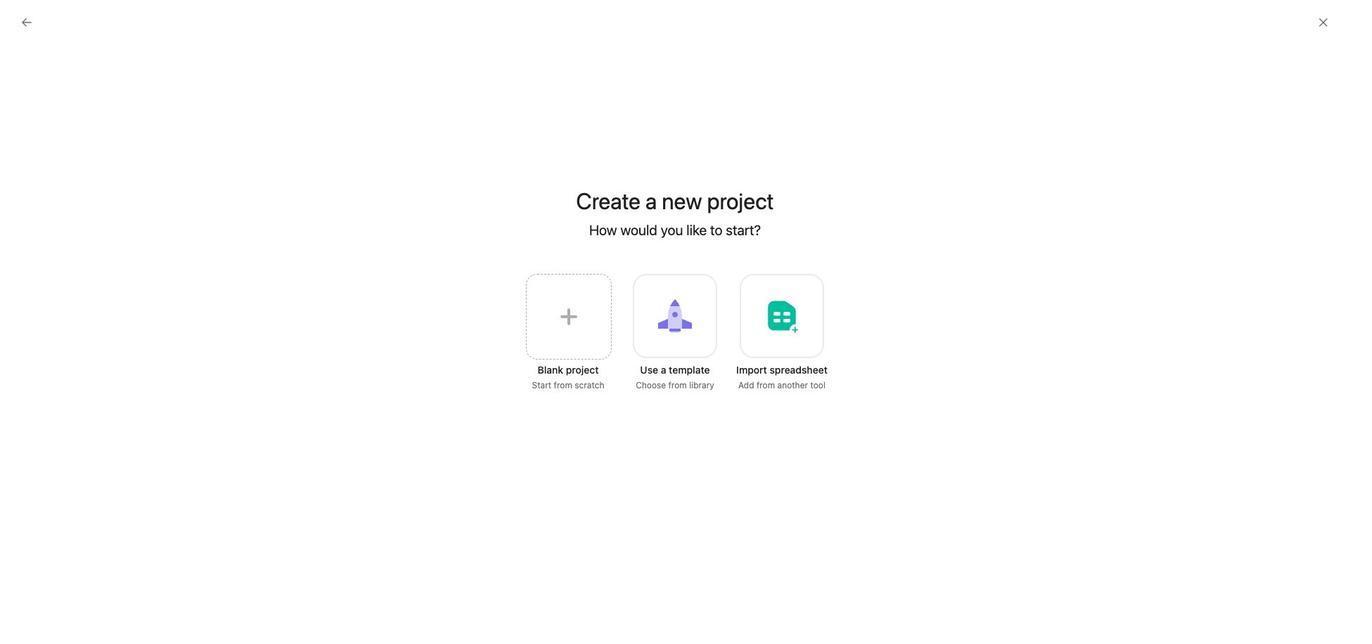 Task type: describe. For each thing, give the bounding box(es) containing it.
5 list item from the top
[[333, 374, 749, 399]]

go back image
[[21, 17, 32, 28]]

2 list item from the top
[[333, 298, 749, 323]]

3 list item from the top
[[333, 323, 749, 349]]

hide sidebar image
[[18, 11, 30, 23]]



Task type: vqa. For each thing, say whether or not it's contained in the screenshot.
row containing Message name
no



Task type: locate. For each thing, give the bounding box(es) containing it.
list image
[[791, 307, 808, 324], [791, 358, 808, 374]]

0 vertical spatial list image
[[791, 307, 808, 324]]

list item
[[333, 273, 749, 298], [333, 298, 749, 323], [333, 323, 749, 349], [333, 349, 749, 374], [333, 374, 749, 399]]

4 list item from the top
[[333, 349, 749, 374]]

1 list image from the top
[[791, 307, 808, 324]]

1 list item from the top
[[333, 273, 749, 298]]

close image
[[1318, 17, 1329, 28]]

1 vertical spatial list image
[[791, 358, 808, 374]]

2 list image from the top
[[791, 358, 808, 374]]



